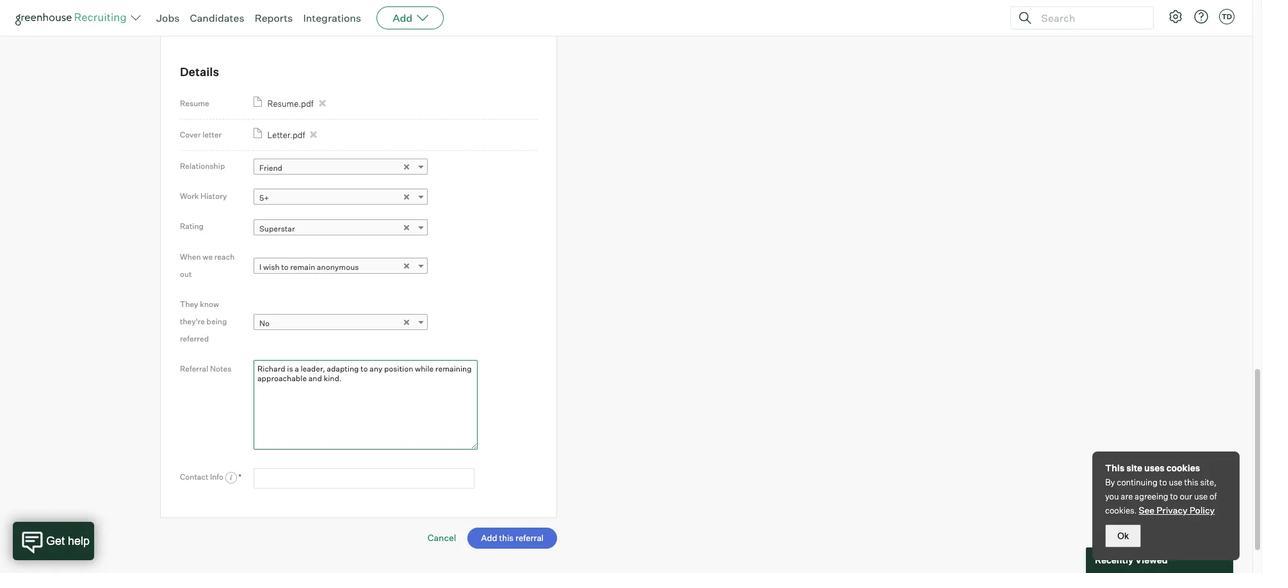 Task type: vqa. For each thing, say whether or not it's contained in the screenshot.
row group containing Recurse
no



Task type: locate. For each thing, give the bounding box(es) containing it.
site,
[[1201, 478, 1217, 488]]

add
[[262, 4, 279, 14], [393, 12, 413, 24]]

recently viewed
[[1095, 556, 1168, 566]]

reach
[[214, 252, 235, 262]]

to inside i wish to remain anonymous link
[[281, 263, 289, 272]]

use
[[1169, 478, 1183, 488], [1195, 492, 1208, 502]]

cancel link
[[428, 533, 456, 544]]

rating
[[180, 222, 204, 232]]

greenhouse recruiting image
[[15, 10, 131, 26]]

Referral Notes text field
[[254, 360, 478, 450]]

i
[[259, 263, 262, 272]]

1 horizontal spatial add
[[393, 12, 413, 24]]

use left this at the right
[[1169, 478, 1183, 488]]

1 horizontal spatial to
[[1160, 478, 1168, 488]]

to down the uses
[[1160, 478, 1168, 488]]

cookies
[[1167, 463, 1201, 474]]

know
[[200, 300, 219, 309]]

policy
[[1190, 505, 1215, 516]]

0 vertical spatial use
[[1169, 478, 1183, 488]]

referral
[[180, 364, 208, 374]]

are
[[1121, 492, 1133, 502]]

when
[[180, 252, 201, 262]]

they
[[180, 300, 198, 309]]

to right the wish
[[281, 263, 289, 272]]

letter.pdf
[[268, 130, 305, 140]]

reports link
[[255, 12, 293, 24]]

no link
[[254, 314, 428, 333]]

i wish to remain anonymous link
[[254, 258, 428, 277]]

they're
[[180, 317, 205, 327]]

letter
[[203, 130, 222, 140]]

our
[[1180, 492, 1193, 502]]

None submit
[[468, 529, 557, 550]]

use left of
[[1195, 492, 1208, 502]]

to for use
[[1160, 478, 1168, 488]]

see
[[1139, 505, 1155, 516]]

jobs link
[[156, 12, 180, 24]]

1 vertical spatial to
[[1160, 478, 1168, 488]]

this
[[1106, 463, 1125, 474]]

candidates
[[190, 12, 244, 24]]

0 horizontal spatial to
[[281, 263, 289, 272]]

jobs
[[156, 12, 180, 24]]

info
[[210, 473, 224, 482]]

we
[[203, 252, 213, 262]]

+
[[254, 4, 260, 14]]

uses
[[1145, 463, 1165, 474]]

0 horizontal spatial add
[[262, 4, 279, 14]]

history
[[201, 192, 227, 201]]

to
[[281, 263, 289, 272], [1160, 478, 1168, 488], [1171, 492, 1178, 502]]

see privacy policy link
[[1139, 505, 1215, 516]]

integrations
[[303, 12, 361, 24]]

cover letter
[[180, 130, 222, 140]]

by
[[1106, 478, 1116, 488]]

None text field
[[254, 469, 475, 489]]

0 vertical spatial to
[[281, 263, 289, 272]]

candidates link
[[190, 12, 244, 24]]

add inside popup button
[[393, 12, 413, 24]]

superstar
[[259, 224, 295, 234]]

by continuing to use this site, you are agreeing to our use of cookies.
[[1106, 478, 1217, 516]]

to left our
[[1171, 492, 1178, 502]]

0 horizontal spatial use
[[1169, 478, 1183, 488]]

referral notes
[[180, 364, 231, 374]]

+ add another
[[254, 4, 314, 14]]

*
[[238, 473, 242, 482]]

2 horizontal spatial to
[[1171, 492, 1178, 502]]

this
[[1185, 478, 1199, 488]]

notes
[[210, 364, 231, 374]]

1 vertical spatial use
[[1195, 492, 1208, 502]]

td
[[1222, 12, 1233, 21]]

cover
[[180, 130, 201, 140]]

out
[[180, 270, 192, 279]]

this site uses cookies
[[1106, 463, 1201, 474]]

2 vertical spatial to
[[1171, 492, 1178, 502]]

continuing
[[1117, 478, 1158, 488]]

viewed
[[1136, 556, 1168, 566]]

resume.pdf
[[268, 99, 314, 109]]

resume
[[180, 99, 209, 108]]



Task type: describe. For each thing, give the bounding box(es) containing it.
configure image
[[1168, 9, 1184, 24]]

privacy
[[1157, 505, 1188, 516]]

friend
[[259, 163, 282, 173]]

of
[[1210, 492, 1217, 502]]

td button
[[1217, 6, 1238, 27]]

when we reach out
[[180, 252, 235, 279]]

td button
[[1220, 9, 1235, 24]]

contact
[[180, 473, 208, 482]]

cancel
[[428, 533, 456, 544]]

relationship
[[180, 161, 225, 171]]

friend link
[[254, 159, 428, 178]]

site
[[1127, 463, 1143, 474]]

reports
[[255, 12, 293, 24]]

add button
[[377, 6, 444, 29]]

+ add another link
[[254, 4, 314, 14]]

agreeing
[[1135, 492, 1169, 502]]

5+
[[259, 194, 269, 203]]

wish
[[263, 263, 280, 272]]

5+ link
[[254, 189, 428, 208]]

contact info
[[180, 473, 225, 482]]

remain
[[290, 263, 315, 272]]

no
[[259, 319, 270, 329]]

to for remain
[[281, 263, 289, 272]]

ok
[[1118, 532, 1129, 542]]

superstar link
[[254, 220, 428, 238]]

another
[[281, 4, 314, 14]]

being
[[207, 317, 227, 327]]

they know they're being referred
[[180, 300, 227, 344]]

Search text field
[[1038, 9, 1142, 27]]

ok button
[[1106, 525, 1142, 548]]

cookies.
[[1106, 506, 1137, 516]]

referred
[[180, 334, 209, 344]]

1 horizontal spatial use
[[1195, 492, 1208, 502]]

details
[[180, 65, 219, 79]]

recently
[[1095, 556, 1134, 566]]

you
[[1106, 492, 1119, 502]]

integrations link
[[303, 12, 361, 24]]

work
[[180, 192, 199, 201]]

anonymous
[[317, 263, 359, 272]]

i wish to remain anonymous
[[259, 263, 359, 272]]

work history
[[180, 192, 227, 201]]

see privacy policy
[[1139, 505, 1215, 516]]



